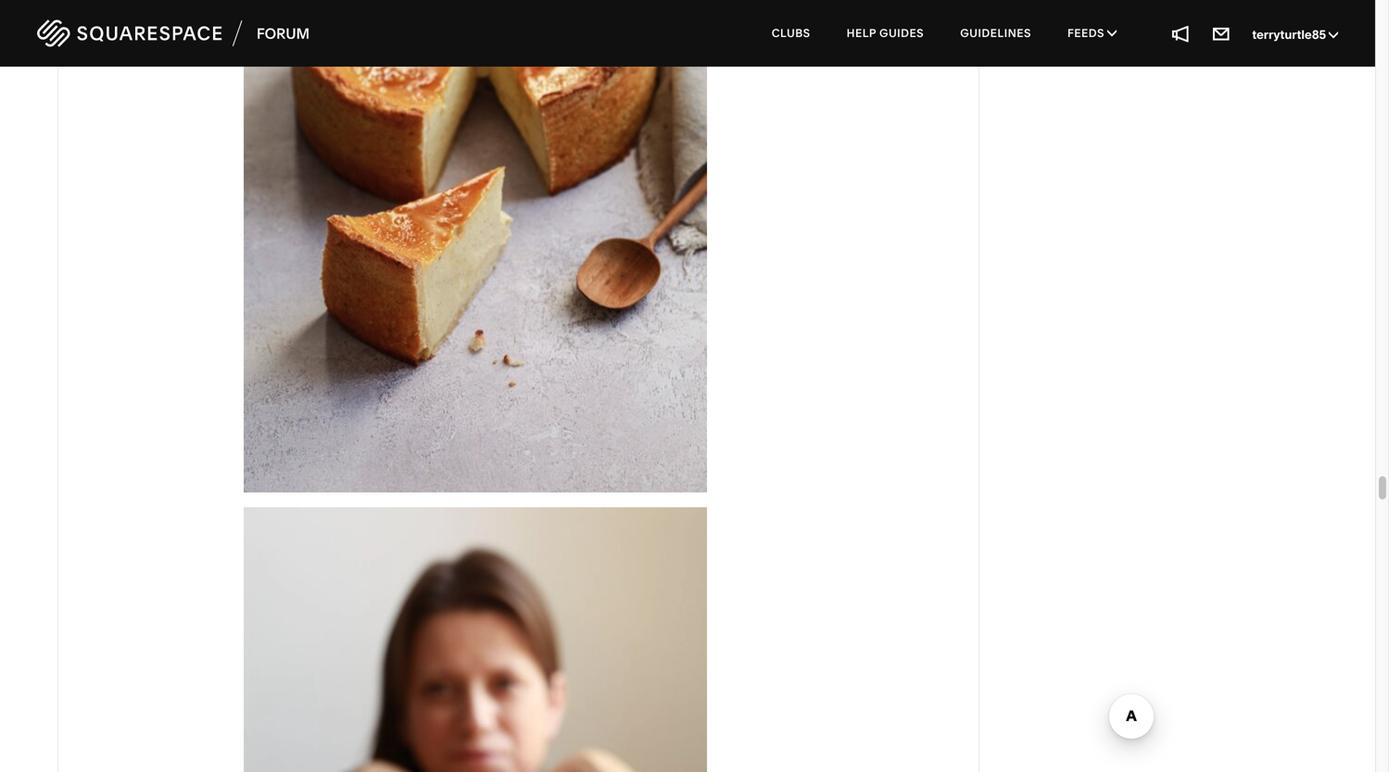 Task type: vqa. For each thing, say whether or not it's contained in the screenshot.
GUIDELINES link
yes



Task type: locate. For each thing, give the bounding box(es) containing it.
9ca8fd50 69df 4761 ad20 f933045f1e5d.jpeg image
[[244, 0, 707, 493]]

caret down image
[[1108, 27, 1117, 38]]

feeds
[[1068, 26, 1108, 40]]

terryturtle85
[[1252, 27, 1329, 42]]

clubs
[[772, 26, 811, 40]]

help guides
[[847, 26, 924, 40]]



Task type: describe. For each thing, give the bounding box(es) containing it.
help guides link
[[830, 9, 941, 57]]

feeds link
[[1051, 9, 1134, 57]]

messages image
[[1212, 23, 1232, 44]]

squarespace forum image
[[37, 17, 310, 50]]

clubs link
[[755, 9, 827, 57]]

4b1c6dd5 e192 4be4 88e7 390711482ff1.jpeg image
[[244, 508, 707, 773]]

guides
[[880, 26, 924, 40]]

notifications image
[[1171, 23, 1191, 44]]

guidelines
[[960, 26, 1031, 40]]

terryturtle85 link
[[1252, 27, 1338, 42]]

caret down image
[[1329, 28, 1338, 41]]

guidelines link
[[944, 9, 1048, 57]]

help
[[847, 26, 876, 40]]



